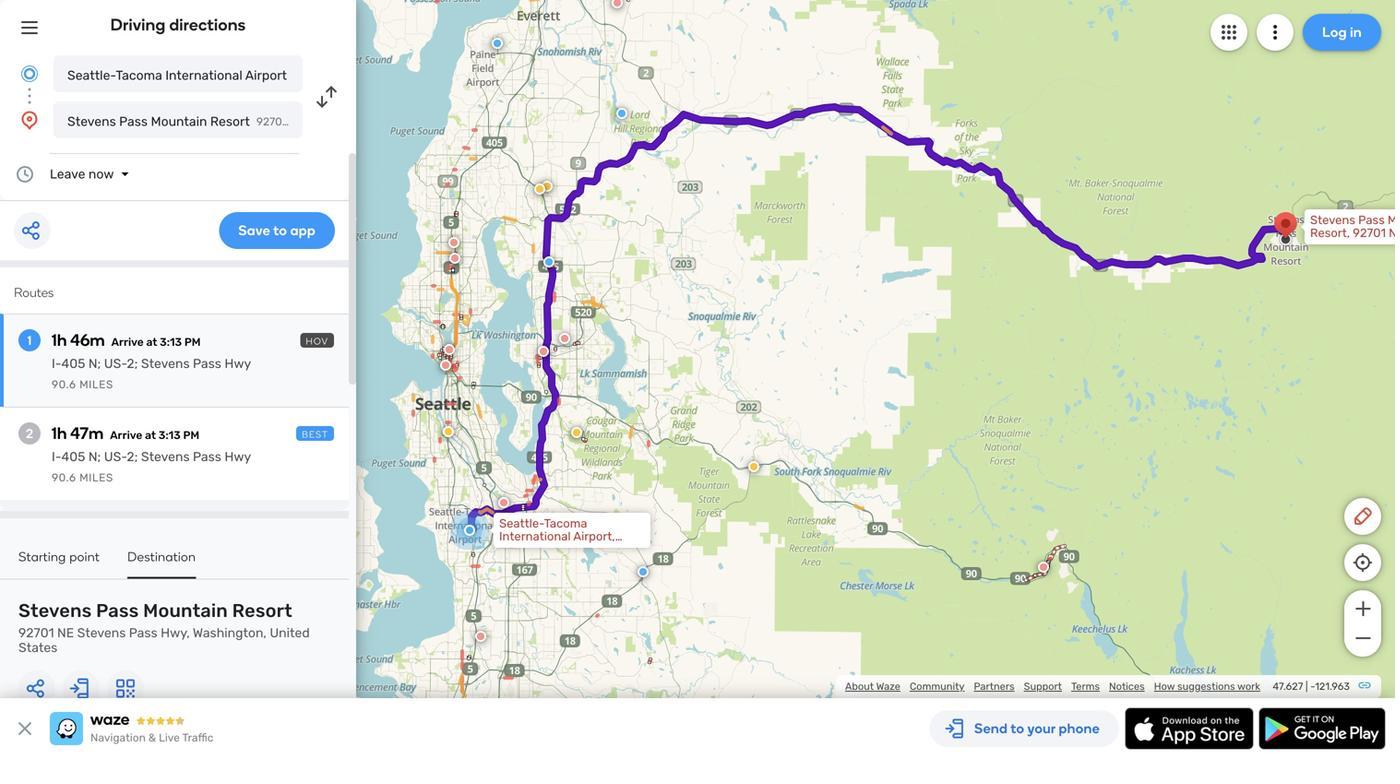 Task type: locate. For each thing, give the bounding box(es) containing it.
destination button
[[127, 549, 196, 579]]

47m
[[70, 424, 104, 444]]

i-405 n; us-2; stevens pass hwy 90.6 miles down the 1h 46m arrive at 3:13 pm
[[52, 356, 251, 391]]

how
[[1155, 681, 1176, 693]]

2 i-405 n; us-2; stevens pass hwy 90.6 miles from the top
[[52, 450, 251, 485]]

0 vertical spatial 2;
[[127, 356, 138, 372]]

405 down 46m on the top left
[[61, 356, 85, 372]]

mountain inside button
[[151, 114, 207, 129]]

3:13 inside the 1h 46m arrive at 3:13 pm
[[160, 336, 182, 349]]

at right the 47m
[[145, 429, 156, 442]]

46m
[[70, 331, 105, 350]]

2 405 from the top
[[61, 450, 85, 465]]

90.6 for 47m
[[52, 472, 76, 485]]

i- for 1h 46m
[[52, 356, 61, 372]]

1 miles from the top
[[79, 379, 113, 391]]

2 90.6 from the top
[[52, 472, 76, 485]]

seattle-tacoma international airport button
[[54, 55, 303, 92]]

i- down the 1h 46m arrive at 3:13 pm
[[52, 356, 61, 372]]

police image
[[492, 38, 503, 49], [638, 567, 649, 578]]

mountain up hwy,
[[143, 601, 228, 622]]

0 vertical spatial mountain
[[151, 114, 207, 129]]

resort down international
[[210, 114, 250, 129]]

0 vertical spatial resort
[[210, 114, 250, 129]]

stevens
[[67, 114, 116, 129], [141, 356, 190, 372], [141, 450, 190, 465], [18, 601, 92, 622], [77, 626, 126, 641]]

1 vertical spatial pm
[[183, 429, 200, 442]]

hov
[[306, 336, 329, 347]]

1 vertical spatial mountain
[[143, 601, 228, 622]]

1 vertical spatial i-
[[52, 450, 61, 465]]

2 horizontal spatial hazard image
[[749, 462, 760, 473]]

miles down 46m on the top left
[[79, 379, 113, 391]]

united
[[270, 626, 310, 641]]

us- down 1h 47m arrive at 3:13 pm
[[104, 450, 127, 465]]

2; for 46m
[[127, 356, 138, 372]]

pm for 47m
[[183, 429, 200, 442]]

405 for 46m
[[61, 356, 85, 372]]

2 i- from the top
[[52, 450, 61, 465]]

at inside 1h 47m arrive at 3:13 pm
[[145, 429, 156, 442]]

-
[[1311, 681, 1316, 693]]

1 vertical spatial hwy
[[225, 450, 251, 465]]

mountain inside stevens pass mountain resort 92701 ne stevens pass hwy, washington, united states
[[143, 601, 228, 622]]

3:13 right 46m on the top left
[[160, 336, 182, 349]]

2 1h from the top
[[52, 424, 67, 444]]

terms link
[[1072, 681, 1101, 693]]

at inside the 1h 46m arrive at 3:13 pm
[[146, 336, 157, 349]]

0 horizontal spatial hazard image
[[542, 181, 553, 192]]

1 i-405 n; us-2; stevens pass hwy 90.6 miles from the top
[[52, 356, 251, 391]]

90.6
[[52, 379, 76, 391], [52, 472, 76, 485]]

121.963
[[1316, 681, 1351, 693]]

pm inside the 1h 46m arrive at 3:13 pm
[[185, 336, 201, 349]]

zoom in image
[[1352, 598, 1375, 620]]

police image
[[617, 108, 628, 119], [544, 257, 555, 268]]

about waze link
[[846, 681, 901, 693]]

1h left 46m on the top left
[[52, 331, 67, 350]]

community
[[910, 681, 965, 693]]

arrive for 1h 46m
[[111, 336, 144, 349]]

405
[[61, 356, 85, 372], [61, 450, 85, 465]]

states
[[18, 641, 58, 656]]

i-405 n; us-2; stevens pass hwy 90.6 miles down 1h 47m arrive at 3:13 pm
[[52, 450, 251, 485]]

1 vertical spatial 2;
[[127, 450, 138, 465]]

arrive for 1h 47m
[[110, 429, 142, 442]]

n; for 47m
[[88, 450, 101, 465]]

n;
[[88, 356, 101, 372], [88, 450, 101, 465]]

n; down 46m on the top left
[[88, 356, 101, 372]]

navigation & live traffic
[[90, 732, 214, 745]]

pm
[[185, 336, 201, 349], [183, 429, 200, 442]]

us- for 1h 47m
[[104, 450, 127, 465]]

1h
[[52, 331, 67, 350], [52, 424, 67, 444]]

at for 47m
[[145, 429, 156, 442]]

mountain
[[151, 114, 207, 129], [143, 601, 228, 622]]

starting point
[[18, 549, 100, 565]]

starting point button
[[18, 549, 100, 578]]

how suggestions work link
[[1155, 681, 1261, 693]]

1 i- from the top
[[52, 356, 61, 372]]

1 us- from the top
[[104, 356, 127, 372]]

work
[[1238, 681, 1261, 693]]

community link
[[910, 681, 965, 693]]

resort
[[210, 114, 250, 129], [232, 601, 293, 622]]

0 vertical spatial police image
[[617, 108, 628, 119]]

1 405 from the top
[[61, 356, 85, 372]]

mountain down seattle-tacoma international airport
[[151, 114, 207, 129]]

routes
[[14, 285, 54, 301]]

stevens pass mountain resort 92701 ne stevens pass hwy, washington, united states
[[18, 601, 310, 656]]

clock image
[[14, 163, 36, 186]]

0 horizontal spatial police image
[[544, 257, 555, 268]]

stevens right ne
[[77, 626, 126, 641]]

i-405 n; us-2; stevens pass hwy 90.6 miles
[[52, 356, 251, 391], [52, 450, 251, 485]]

us-
[[104, 356, 127, 372], [104, 450, 127, 465]]

stevens down the 1h 46m arrive at 3:13 pm
[[141, 356, 190, 372]]

1 vertical spatial police image
[[638, 567, 649, 578]]

about waze community partners support terms notices how suggestions work
[[846, 681, 1261, 693]]

notices
[[1110, 681, 1146, 693]]

arrive
[[111, 336, 144, 349], [110, 429, 142, 442]]

0 vertical spatial 1h
[[52, 331, 67, 350]]

3:13 for 46m
[[160, 336, 182, 349]]

2; down 1h 47m arrive at 3:13 pm
[[127, 450, 138, 465]]

1h 46m arrive at 3:13 pm
[[52, 331, 201, 350]]

2 us- from the top
[[104, 450, 127, 465]]

1 hwy from the top
[[225, 356, 251, 372]]

2
[[26, 426, 33, 442]]

resort up united
[[232, 601, 293, 622]]

seattle-tacoma international airport
[[67, 68, 287, 83]]

0 vertical spatial 405
[[61, 356, 85, 372]]

hwy for 47m
[[225, 450, 251, 465]]

0 horizontal spatial hazard image
[[443, 427, 454, 438]]

0 vertical spatial 90.6
[[52, 379, 76, 391]]

2 2; from the top
[[127, 450, 138, 465]]

0 vertical spatial i-
[[52, 356, 61, 372]]

pass inside button
[[119, 114, 148, 129]]

terms
[[1072, 681, 1101, 693]]

3:13
[[160, 336, 182, 349], [159, 429, 181, 442]]

2;
[[127, 356, 138, 372], [127, 450, 138, 465]]

1 horizontal spatial road closed image
[[475, 632, 487, 643]]

miles
[[79, 379, 113, 391], [79, 472, 113, 485]]

1 vertical spatial resort
[[232, 601, 293, 622]]

resort inside button
[[210, 114, 250, 129]]

us- down the 1h 46m arrive at 3:13 pm
[[104, 356, 127, 372]]

1 vertical spatial i-405 n; us-2; stevens pass hwy 90.6 miles
[[52, 450, 251, 485]]

starting
[[18, 549, 66, 565]]

0 vertical spatial 3:13
[[160, 336, 182, 349]]

90.6 down 46m on the top left
[[52, 379, 76, 391]]

|
[[1306, 681, 1309, 693]]

1 vertical spatial miles
[[79, 472, 113, 485]]

notices link
[[1110, 681, 1146, 693]]

405 for 47m
[[61, 450, 85, 465]]

0 vertical spatial miles
[[79, 379, 113, 391]]

at
[[146, 336, 157, 349], [145, 429, 156, 442]]

1 vertical spatial arrive
[[110, 429, 142, 442]]

2 miles from the top
[[79, 472, 113, 485]]

0 vertical spatial arrive
[[111, 336, 144, 349]]

point
[[69, 549, 100, 565]]

0 vertical spatial i-405 n; us-2; stevens pass hwy 90.6 miles
[[52, 356, 251, 391]]

1 vertical spatial n;
[[88, 450, 101, 465]]

2 hwy from the top
[[225, 450, 251, 465]]

resort for stevens pass mountain resort 92701 ne stevens pass hwy, washington, united states
[[232, 601, 293, 622]]

1 vertical spatial 405
[[61, 450, 85, 465]]

1 n; from the top
[[88, 356, 101, 372]]

47.627 | -121.963
[[1274, 681, 1351, 693]]

1 vertical spatial 1h
[[52, 424, 67, 444]]

traffic
[[182, 732, 214, 745]]

405 down the 47m
[[61, 450, 85, 465]]

pm for 46m
[[185, 336, 201, 349]]

directions
[[169, 15, 246, 35]]

1 vertical spatial hazard image
[[443, 427, 454, 438]]

1 horizontal spatial hazard image
[[572, 427, 583, 439]]

1 90.6 from the top
[[52, 379, 76, 391]]

0 horizontal spatial police image
[[492, 38, 503, 49]]

pass down tacoma
[[119, 114, 148, 129]]

1h left the 47m
[[52, 424, 67, 444]]

road closed image
[[449, 237, 460, 248], [450, 253, 461, 264], [559, 333, 571, 344], [538, 346, 549, 357], [440, 360, 451, 371], [499, 498, 510, 509], [1039, 562, 1050, 573]]

at for 46m
[[146, 336, 157, 349]]

1 vertical spatial 90.6
[[52, 472, 76, 485]]

arrive inside the 1h 46m arrive at 3:13 pm
[[111, 336, 144, 349]]

1h for 1h 46m
[[52, 331, 67, 350]]

1 2; from the top
[[127, 356, 138, 372]]

1 vertical spatial 3:13
[[159, 429, 181, 442]]

pass
[[119, 114, 148, 129], [193, 356, 222, 372], [193, 450, 222, 465], [96, 601, 139, 622], [129, 626, 158, 641]]

miles down the 47m
[[79, 472, 113, 485]]

leave now
[[50, 167, 114, 182]]

arrive right the 47m
[[110, 429, 142, 442]]

stevens inside button
[[67, 114, 116, 129]]

pm inside 1h 47m arrive at 3:13 pm
[[183, 429, 200, 442]]

hazard image
[[535, 184, 546, 195], [443, 427, 454, 438]]

0 vertical spatial police image
[[492, 38, 503, 49]]

0 vertical spatial hwy
[[225, 356, 251, 372]]

now
[[89, 167, 114, 182]]

live
[[159, 732, 180, 745]]

pass down 1h 47m arrive at 3:13 pm
[[193, 450, 222, 465]]

0 vertical spatial us-
[[104, 356, 127, 372]]

pass down point
[[96, 601, 139, 622]]

0 horizontal spatial road closed image
[[444, 344, 455, 355]]

stevens down "seattle-"
[[67, 114, 116, 129]]

0 vertical spatial at
[[146, 336, 157, 349]]

3:13 for 47m
[[159, 429, 181, 442]]

3:13 inside 1h 47m arrive at 3:13 pm
[[159, 429, 181, 442]]

hazard image
[[542, 181, 553, 192], [572, 427, 583, 439], [749, 462, 760, 473]]

1 vertical spatial road closed image
[[444, 344, 455, 355]]

n; down the 47m
[[88, 450, 101, 465]]

1 vertical spatial us-
[[104, 450, 127, 465]]

arrive inside 1h 47m arrive at 3:13 pm
[[110, 429, 142, 442]]

1 vertical spatial police image
[[544, 257, 555, 268]]

x image
[[14, 718, 36, 740]]

1 vertical spatial at
[[145, 429, 156, 442]]

1 1h from the top
[[52, 331, 67, 350]]

3:13 right the 47m
[[159, 429, 181, 442]]

tacoma
[[116, 68, 162, 83]]

stevens pass mountain resort
[[67, 114, 250, 129]]

resort for stevens pass mountain resort
[[210, 114, 250, 129]]

0 vertical spatial hazard image
[[535, 184, 546, 195]]

washington,
[[193, 626, 267, 641]]

2 n; from the top
[[88, 450, 101, 465]]

arrive right 46m on the top left
[[111, 336, 144, 349]]

2 vertical spatial road closed image
[[475, 632, 487, 643]]

resort inside stevens pass mountain resort 92701 ne stevens pass hwy, washington, united states
[[232, 601, 293, 622]]

90.6 down the 47m
[[52, 472, 76, 485]]

0 vertical spatial n;
[[88, 356, 101, 372]]

at right 46m on the top left
[[146, 336, 157, 349]]

2 horizontal spatial road closed image
[[612, 0, 623, 8]]

road closed image
[[612, 0, 623, 8], [444, 344, 455, 355], [475, 632, 487, 643]]

i- down 1h 47m arrive at 3:13 pm
[[52, 450, 61, 465]]

2; down the 1h 46m arrive at 3:13 pm
[[127, 356, 138, 372]]

i-
[[52, 356, 61, 372], [52, 450, 61, 465]]

driving directions
[[110, 15, 246, 35]]

0 vertical spatial pm
[[185, 336, 201, 349]]

hwy
[[225, 356, 251, 372], [225, 450, 251, 465]]

47.627
[[1274, 681, 1304, 693]]



Task type: vqa. For each thing, say whether or not it's contained in the screenshot.
the Live
yes



Task type: describe. For each thing, give the bounding box(es) containing it.
partners
[[974, 681, 1015, 693]]

best
[[302, 429, 329, 440]]

miles for 1h 47m
[[79, 472, 113, 485]]

1 vertical spatial hazard image
[[572, 427, 583, 439]]

airport
[[245, 68, 287, 83]]

mountain for stevens pass mountain resort
[[151, 114, 207, 129]]

0 vertical spatial hazard image
[[542, 181, 553, 192]]

1h for 1h 47m
[[52, 424, 67, 444]]

us- for 1h 46m
[[104, 356, 127, 372]]

link image
[[1358, 679, 1373, 693]]

destination
[[127, 549, 196, 565]]

1 horizontal spatial police image
[[617, 108, 628, 119]]

2; for 47m
[[127, 450, 138, 465]]

current location image
[[18, 63, 41, 85]]

pencil image
[[1353, 506, 1375, 528]]

partners link
[[974, 681, 1015, 693]]

driving
[[110, 15, 166, 35]]

pass left hwy,
[[129, 626, 158, 641]]

0 vertical spatial road closed image
[[612, 0, 623, 8]]

navigation
[[90, 732, 146, 745]]

stevens up ne
[[18, 601, 92, 622]]

mountain for stevens pass mountain resort 92701 ne stevens pass hwy, washington, united states
[[143, 601, 228, 622]]

hwy,
[[161, 626, 190, 641]]

support
[[1024, 681, 1063, 693]]

i- for 1h 47m
[[52, 450, 61, 465]]

2 vertical spatial hazard image
[[749, 462, 760, 473]]

n; for 46m
[[88, 356, 101, 372]]

hwy for 46m
[[225, 356, 251, 372]]

1 horizontal spatial police image
[[638, 567, 649, 578]]

suggestions
[[1178, 681, 1236, 693]]

about
[[846, 681, 874, 693]]

stevens down 1h 47m arrive at 3:13 pm
[[141, 450, 190, 465]]

zoom out image
[[1352, 628, 1375, 650]]

1h 47m arrive at 3:13 pm
[[52, 424, 200, 444]]

international
[[165, 68, 243, 83]]

support link
[[1024, 681, 1063, 693]]

90.6 for 46m
[[52, 379, 76, 391]]

waze
[[877, 681, 901, 693]]

1 horizontal spatial hazard image
[[535, 184, 546, 195]]

1
[[27, 333, 32, 349]]

&
[[148, 732, 156, 745]]

seattle-
[[67, 68, 116, 83]]

location image
[[18, 109, 41, 131]]

miles for 1h 46m
[[79, 379, 113, 391]]

stevens pass mountain resort button
[[54, 102, 303, 138]]

pass down the 1h 46m arrive at 3:13 pm
[[193, 356, 222, 372]]

i-405 n; us-2; stevens pass hwy 90.6 miles for 1h 46m
[[52, 356, 251, 391]]

leave
[[50, 167, 85, 182]]

ne
[[57, 626, 74, 641]]

92701
[[18, 626, 54, 641]]

i-405 n; us-2; stevens pass hwy 90.6 miles for 1h 47m
[[52, 450, 251, 485]]



